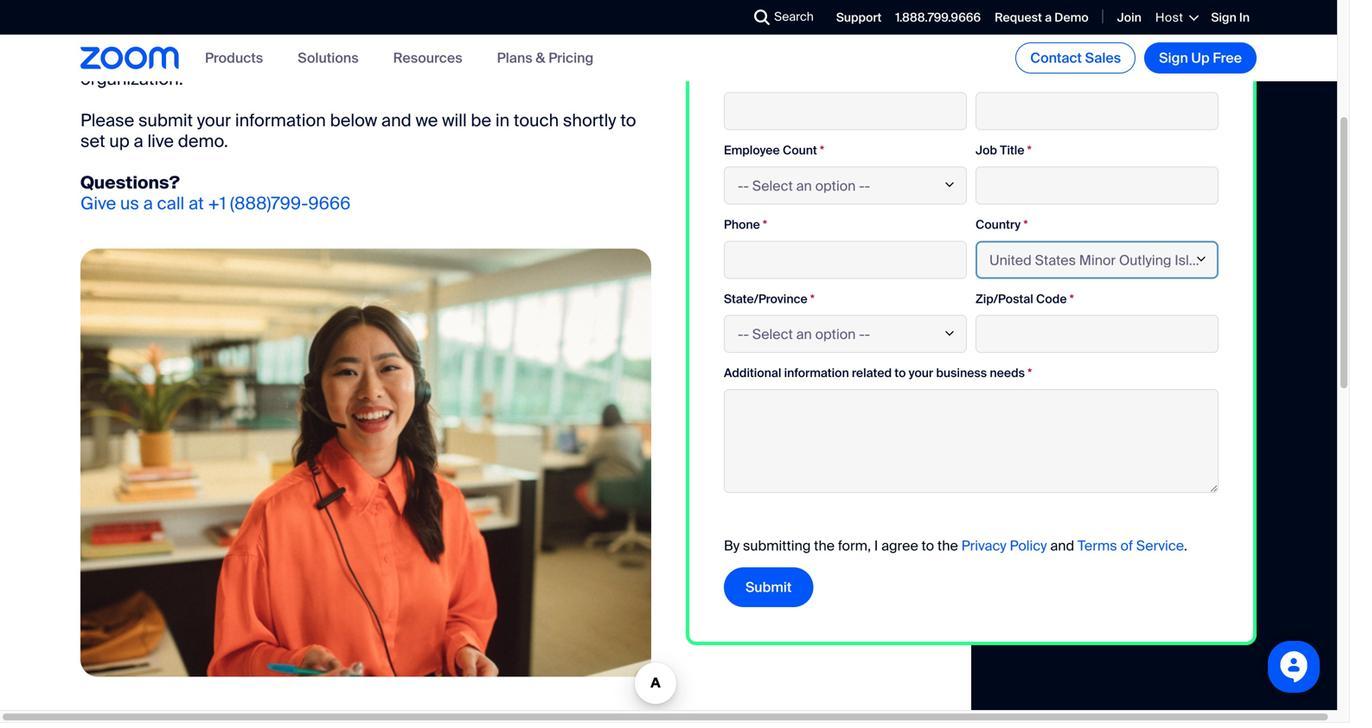 Task type: vqa. For each thing, say whether or not it's contained in the screenshot.
system
no



Task type: locate. For each thing, give the bounding box(es) containing it.
and left we
[[381, 110, 412, 132]]

1 vertical spatial live
[[147, 130, 174, 152]]

zip/postal code *
[[976, 291, 1074, 307]]

submit button
[[724, 567, 814, 607]]

1 horizontal spatial can
[[412, 47, 441, 69]]

1 horizontal spatial to
[[895, 365, 906, 381]]

please
[[80, 110, 134, 132]]

sign in
[[1212, 10, 1250, 26]]

below
[[330, 110, 377, 132]]

job
[[976, 142, 998, 158]]

resources
[[393, 49, 463, 67]]

questions? give us a call at +1 (888)799-9666
[[80, 172, 351, 215]]

privacy
[[962, 537, 1007, 555]]

your right submit
[[197, 110, 231, 132]]

information left the related
[[784, 365, 849, 381]]

live left 'demo'
[[331, 6, 357, 28]]

sign left 'up'
[[1159, 49, 1189, 67]]

1.888.799.9666 link
[[896, 10, 981, 26]]

and right policy
[[1051, 537, 1075, 555]]

None text field
[[724, 92, 967, 130], [976, 92, 1219, 130], [976, 167, 1219, 205], [724, 92, 967, 130], [976, 92, 1219, 130], [976, 167, 1219, 205]]

.
[[1184, 537, 1188, 555]]

1 horizontal spatial the
[[938, 537, 958, 555]]

your inside please submit your information below and we will be in touch shortly to set up a live demo.
[[197, 110, 231, 132]]

contact
[[1031, 49, 1082, 67]]

0 horizontal spatial the
[[814, 537, 835, 555]]

information down review
[[235, 110, 326, 132]]

2 vertical spatial to
[[922, 537, 934, 555]]

a inside questions? give us a call at +1 (888)799-9666
[[143, 193, 153, 215]]

contact sales link
[[1016, 42, 1136, 74]]

2 horizontal spatial to
[[922, 537, 934, 555]]

support link
[[837, 10, 882, 26]]

0 vertical spatial live
[[331, 6, 357, 28]]

service
[[1137, 537, 1184, 555]]

learn
[[400, 27, 440, 49]]

1 the from the left
[[814, 537, 835, 555]]

0 vertical spatial sign
[[1212, 10, 1237, 26]]

information inside please submit your information below and we will be in touch shortly to set up a live demo.
[[235, 110, 326, 132]]

* right state/province
[[811, 291, 815, 307]]

0 vertical spatial at
[[170, 27, 185, 49]]

count
[[783, 142, 817, 158]]

give
[[80, 193, 116, 215]]

agree
[[882, 537, 919, 555]]

0 vertical spatial of
[[483, 6, 498, 28]]

1 vertical spatial at
[[189, 193, 204, 215]]

to right the related
[[895, 365, 906, 381]]

+1
[[208, 193, 226, 215]]

to inside please submit your information below and we will be in touch shortly to set up a live demo.
[[621, 110, 636, 132]]

at right is
[[170, 27, 185, 49]]

terms
[[1078, 537, 1118, 555]]

to right shortly
[[621, 110, 636, 132]]

live
[[331, 6, 357, 28], [147, 130, 174, 152]]

of right terms
[[1121, 537, 1133, 555]]

phone
[[724, 217, 760, 233]]

a right the us
[[143, 193, 153, 215]]

a left we
[[317, 6, 327, 28]]

* right title
[[1028, 142, 1032, 158]]

can right we
[[367, 27, 396, 49]]

0 vertical spatial information
[[235, 110, 326, 132]]

privacy policy link
[[962, 537, 1047, 555]]

seeing is believing! schedule a live demo with one of our product specialists at your convenience. we can learn about your requirements, answer questions, and review ways zoom can help you and your organization.
[[80, 6, 643, 90]]

support
[[837, 10, 882, 26]]

business
[[936, 365, 987, 381]]

request
[[995, 10, 1042, 26]]

9666
[[308, 193, 351, 215]]

needs
[[990, 365, 1025, 381]]

questions?
[[80, 172, 180, 194]]

to right agree
[[922, 537, 934, 555]]

your
[[189, 27, 223, 49], [494, 27, 528, 49], [550, 47, 584, 69], [197, 110, 231, 132], [909, 365, 934, 381]]

2 the from the left
[[938, 537, 958, 555]]

by
[[724, 537, 740, 555]]

at left the +1
[[189, 193, 204, 215]]

host
[[1156, 9, 1184, 25]]

your up the products popup button
[[189, 27, 223, 49]]

free
[[1213, 49, 1242, 67]]

*
[[1040, 68, 1044, 84], [820, 142, 825, 158], [1028, 142, 1032, 158], [763, 217, 767, 233], [1024, 217, 1028, 233], [811, 291, 815, 307], [1070, 291, 1074, 307], [1028, 365, 1032, 381]]

requirements,
[[532, 27, 643, 49]]

a
[[317, 6, 327, 28], [1045, 10, 1052, 26], [134, 130, 143, 152], [143, 193, 153, 215]]

can left help
[[412, 47, 441, 69]]

0 horizontal spatial to
[[621, 110, 636, 132]]

1 horizontal spatial at
[[189, 193, 204, 215]]

customer support agent image
[[80, 249, 651, 677]]

of left our
[[483, 6, 498, 28]]

host button
[[1156, 9, 1198, 25]]

ways
[[318, 47, 357, 69]]

terms of service link
[[1078, 537, 1184, 555]]

additional information related to your business needs *
[[724, 365, 1032, 381]]

1 vertical spatial information
[[784, 365, 849, 381]]

zoom logo image
[[80, 47, 179, 69]]

you
[[484, 47, 512, 69]]

the left form,
[[814, 537, 835, 555]]

1 vertical spatial of
[[1121, 537, 1133, 555]]

contact sales
[[1031, 49, 1121, 67]]

sales
[[1086, 49, 1121, 67]]

0 vertical spatial to
[[621, 110, 636, 132]]

None text field
[[976, 18, 1219, 56], [724, 241, 967, 279], [976, 315, 1219, 353], [724, 389, 1219, 493], [976, 18, 1219, 56], [724, 241, 967, 279], [976, 315, 1219, 353], [724, 389, 1219, 493]]

your right &
[[550, 47, 584, 69]]

resources button
[[393, 49, 463, 67]]

believing!
[[158, 6, 234, 28]]

live right up
[[147, 130, 174, 152]]

seeing
[[80, 6, 136, 28]]

live inside please submit your information below and we will be in touch shortly to set up a live demo.
[[147, 130, 174, 152]]

0 horizontal spatial sign
[[1159, 49, 1189, 67]]

by submitting the form, i agree to the privacy policy and terms of service .
[[724, 537, 1188, 555]]

1 vertical spatial sign
[[1159, 49, 1189, 67]]

submit
[[138, 110, 193, 132]]

a right up
[[134, 130, 143, 152]]

employee
[[724, 142, 780, 158]]

0 horizontal spatial of
[[483, 6, 498, 28]]

will
[[442, 110, 467, 132]]

sign left in
[[1212, 10, 1237, 26]]

up
[[109, 130, 130, 152]]

(888)799-
[[230, 193, 308, 215]]

the
[[814, 537, 835, 555], [938, 537, 958, 555]]

1.888.799.9666
[[896, 10, 981, 26]]

0 horizontal spatial at
[[170, 27, 185, 49]]

information
[[235, 110, 326, 132], [784, 365, 849, 381]]

* right country
[[1024, 217, 1028, 233]]

submit
[[746, 578, 792, 596]]

review
[[263, 47, 314, 69]]

your left business
[[909, 365, 934, 381]]

1 horizontal spatial sign
[[1212, 10, 1237, 26]]

demo.
[[178, 130, 228, 152]]

0 horizontal spatial information
[[235, 110, 326, 132]]

can
[[367, 27, 396, 49], [412, 47, 441, 69]]

the left privacy
[[938, 537, 958, 555]]

of inside the seeing is believing! schedule a live demo with one of our product specialists at your convenience. we can learn about your requirements, answer questions, and review ways zoom can help you and your organization.
[[483, 6, 498, 28]]

0 horizontal spatial live
[[147, 130, 174, 152]]

we
[[337, 27, 363, 49]]

1 horizontal spatial live
[[331, 6, 357, 28]]

policy
[[1010, 537, 1047, 555]]

request a demo
[[995, 10, 1089, 26]]



Task type: describe. For each thing, give the bounding box(es) containing it.
convenience.
[[227, 27, 333, 49]]

demo
[[1055, 10, 1089, 26]]

plans & pricing
[[497, 49, 594, 67]]

submitting
[[743, 537, 811, 555]]

give us a call at +1 (888)799-9666 link
[[80, 193, 351, 215]]

us
[[120, 193, 139, 215]]

employee count *
[[724, 142, 825, 158]]

questions,
[[142, 47, 225, 69]]

set
[[80, 130, 105, 152]]

join link
[[1118, 10, 1142, 26]]

demo
[[362, 6, 408, 28]]

please submit your information below and we will be in touch shortly to set up a live demo.
[[80, 110, 636, 152]]

in
[[496, 110, 510, 132]]

in
[[1240, 10, 1250, 26]]

shortly
[[563, 110, 617, 132]]

be
[[471, 110, 492, 132]]

* right "name"
[[1040, 68, 1044, 84]]

search
[[774, 9, 814, 25]]

state/province
[[724, 291, 808, 307]]

join
[[1118, 10, 1142, 26]]

last
[[976, 68, 1000, 84]]

sign for sign up free
[[1159, 49, 1189, 67]]

* right the 'code'
[[1070, 291, 1074, 307]]

and right you
[[516, 47, 546, 69]]

job title *
[[976, 142, 1032, 158]]

related
[[852, 365, 892, 381]]

plans
[[497, 49, 533, 67]]

products
[[205, 49, 263, 67]]

products button
[[205, 49, 263, 67]]

0 horizontal spatial can
[[367, 27, 396, 49]]

request a demo link
[[995, 10, 1089, 26]]

state/province *
[[724, 291, 815, 307]]

1 vertical spatial to
[[895, 365, 906, 381]]

name
[[1003, 68, 1037, 84]]

zoom
[[361, 47, 408, 69]]

at inside the seeing is believing! schedule a live demo with one of our product specialists at your convenience. we can learn about your requirements, answer questions, and review ways zoom can help you and your organization.
[[170, 27, 185, 49]]

up
[[1192, 49, 1210, 67]]

sign up free link
[[1145, 42, 1257, 74]]

touch
[[514, 110, 559, 132]]

sign for sign in
[[1212, 10, 1237, 26]]

form,
[[838, 537, 871, 555]]

live inside the seeing is believing! schedule a live demo with one of our product specialists at your convenience. we can learn about your requirements, answer questions, and review ways zoom can help you and your organization.
[[331, 6, 357, 28]]

our
[[503, 6, 529, 28]]

* right needs
[[1028, 365, 1032, 381]]

sign in link
[[1212, 10, 1250, 26]]

sign up free
[[1159, 49, 1242, 67]]

call
[[157, 193, 184, 215]]

pricing
[[549, 49, 594, 67]]

we
[[416, 110, 438, 132]]

title
[[1000, 142, 1025, 158]]

phone *
[[724, 217, 767, 233]]

a left demo
[[1045, 10, 1052, 26]]

at inside questions? give us a call at +1 (888)799-9666
[[189, 193, 204, 215]]

1 horizontal spatial information
[[784, 365, 849, 381]]

organization.
[[80, 68, 183, 90]]

country
[[976, 217, 1021, 233]]

answer
[[80, 47, 138, 69]]

and left review
[[229, 47, 259, 69]]

country *
[[976, 217, 1028, 233]]

about
[[444, 27, 490, 49]]

plans & pricing link
[[497, 49, 594, 67]]

search image
[[754, 10, 770, 25]]

* right count
[[820, 142, 825, 158]]

is
[[141, 6, 154, 28]]

email@yourcompany.com text field
[[724, 18, 967, 56]]

your up "plans"
[[494, 27, 528, 49]]

schedule
[[238, 6, 313, 28]]

search image
[[754, 10, 770, 25]]

&
[[536, 49, 546, 67]]

product
[[533, 6, 595, 28]]

additional
[[724, 365, 782, 381]]

1 horizontal spatial of
[[1121, 537, 1133, 555]]

and inside please submit your information below and we will be in touch shortly to set up a live demo.
[[381, 110, 412, 132]]

specialists
[[80, 27, 166, 49]]

code
[[1037, 291, 1067, 307]]

solutions button
[[298, 49, 359, 67]]

a inside please submit your information below and we will be in touch shortly to set up a live demo.
[[134, 130, 143, 152]]

i
[[875, 537, 878, 555]]

a inside the seeing is believing! schedule a live demo with one of our product specialists at your convenience. we can learn about your requirements, answer questions, and review ways zoom can help you and your organization.
[[317, 6, 327, 28]]

solutions
[[298, 49, 359, 67]]

* right phone
[[763, 217, 767, 233]]

last name *
[[976, 68, 1044, 84]]

zip/postal
[[976, 291, 1034, 307]]

with
[[412, 6, 444, 28]]

one
[[448, 6, 479, 28]]



